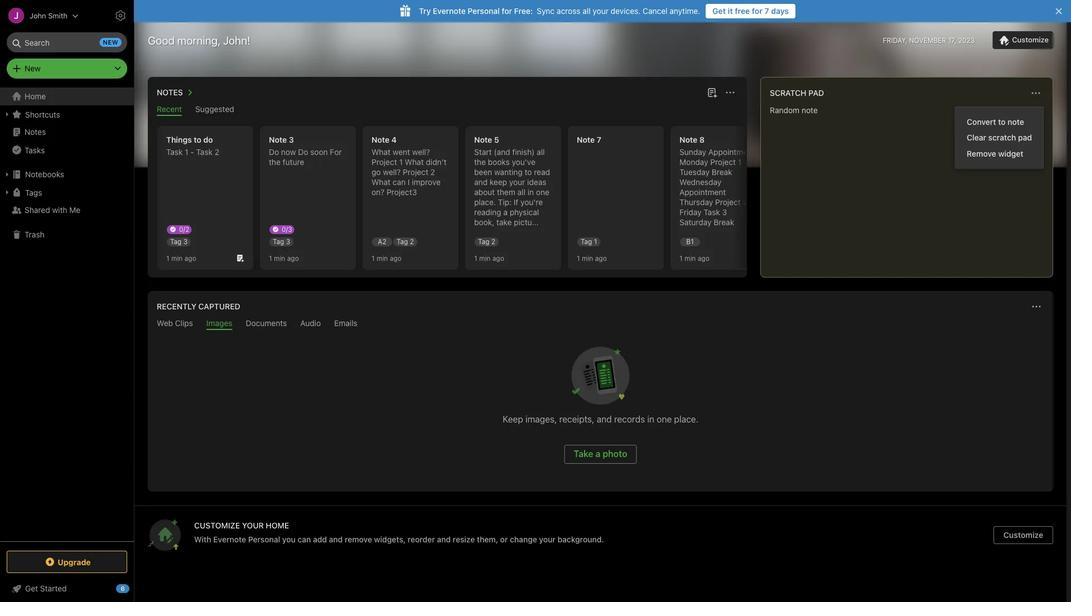 Task type: describe. For each thing, give the bounding box(es) containing it.
2 min from the left
[[274, 254, 285, 262]]

min for tag 1
[[582, 254, 593, 262]]

more actions field for scratch pad
[[1028, 85, 1044, 101]]

trash
[[25, 230, 44, 239]]

things to do task 1 - task 2
[[166, 135, 219, 157]]

sunday
[[680, 148, 706, 157]]

home
[[266, 521, 289, 530]]

cancel
[[643, 6, 668, 16]]

a inside note 5 start (and finish) all the books you've been wanting to read and keep your ideas about them all in one place. tip: if you're reading a physical book, take pictu...
[[503, 208, 508, 217]]

tags
[[25, 188, 42, 197]]

a inside button
[[596, 449, 601, 459]]

0 vertical spatial customize
[[1012, 36, 1049, 44]]

expand notebooks image
[[3, 170, 12, 179]]

didn't
[[426, 158, 447, 167]]

books
[[488, 158, 510, 167]]

take a photo
[[574, 449, 627, 459]]

note 5 start (and finish) all the books you've been wanting to read and keep your ideas about them all in one place. tip: if you're reading a physical book, take pictu...
[[474, 135, 550, 227]]

go
[[372, 168, 381, 177]]

2 inside note 8 sunday appointment monday project 1 tuesday break wednesday appointment thursday project 2 friday task 3 saturday break
[[743, 198, 748, 207]]

1 min ago for tag 2
[[474, 254, 504, 262]]

you're
[[521, 198, 543, 207]]

3 down 0/3
[[286, 238, 290, 246]]

min for a2
[[377, 254, 388, 262]]

widget
[[998, 149, 1024, 158]]

place. inside images tab panel
[[674, 414, 699, 425]]

improve
[[412, 178, 441, 187]]

1 tag 2 from the left
[[397, 238, 414, 246]]

1 horizontal spatial task
[[196, 148, 213, 157]]

notes inside notes button
[[157, 88, 183, 97]]

get for get it free for 7 days
[[713, 6, 726, 16]]

and inside note 5 start (and finish) all the books you've been wanting to read and keep your ideas about them all in one place. tip: if you're reading a physical book, take pictu...
[[474, 178, 488, 187]]

project3
[[387, 188, 417, 197]]

can inside the 'customize your home with evernote personal you can add and remove widgets, reorder and resize them, or change your background.'
[[298, 535, 311, 544]]

3 inside note 8 sunday appointment monday project 1 tuesday break wednesday appointment thursday project 2 friday task 3 saturday break
[[722, 208, 727, 217]]

1 vertical spatial well?
[[383, 168, 401, 177]]

widgets,
[[374, 535, 406, 544]]

7 inside get it free for 7 days button
[[765, 6, 769, 16]]

upgrade button
[[7, 551, 127, 574]]

Search text field
[[15, 32, 119, 52]]

thursday
[[680, 198, 713, 207]]

photo
[[603, 449, 627, 459]]

take a photo button
[[564, 445, 637, 464]]

ago for tag 1
[[595, 254, 607, 262]]

friday,
[[883, 36, 907, 44]]

ago for tag 2
[[493, 254, 504, 262]]

images,
[[526, 414, 557, 425]]

new
[[103, 39, 118, 46]]

note
[[1008, 117, 1024, 126]]

1 min ago for tag 1
[[577, 254, 607, 262]]

home
[[25, 92, 46, 101]]

shared with me link
[[0, 201, 133, 219]]

john!
[[223, 33, 250, 47]]

good morning, john!
[[148, 33, 250, 47]]

recent tab
[[157, 105, 182, 116]]

17,
[[948, 36, 957, 44]]

trash link
[[0, 226, 133, 244]]

with
[[52, 206, 67, 215]]

web
[[157, 319, 173, 328]]

web clips tab
[[157, 319, 193, 330]]

1 vertical spatial break
[[714, 218, 734, 227]]

get started
[[25, 584, 67, 594]]

convert
[[967, 117, 996, 126]]

note for note 5 start (and finish) all the books you've been wanting to read and keep your ideas about them all in one place. tip: if you're reading a physical book, take pictu...
[[474, 135, 492, 145]]

recently captured
[[157, 302, 240, 311]]

expand tags image
[[3, 188, 12, 197]]

clear scratch pad
[[967, 133, 1032, 142]]

1 1 min ago from the left
[[166, 254, 196, 262]]

take
[[574, 449, 593, 459]]

records
[[614, 414, 645, 425]]

it
[[728, 6, 733, 16]]

new search field
[[15, 32, 122, 52]]

2 tag 2 from the left
[[478, 238, 495, 246]]

reorder
[[408, 535, 435, 544]]

your
[[242, 521, 264, 530]]

friday
[[680, 208, 702, 217]]

soon
[[310, 148, 328, 157]]

convert to note link
[[956, 114, 1043, 130]]

start
[[474, 148, 492, 157]]

do
[[203, 135, 213, 145]]

1 vertical spatial customize button
[[994, 527, 1053, 545]]

customize your home with evernote personal you can add and remove widgets, reorder and resize them, or change your background.
[[194, 521, 604, 544]]

started
[[40, 584, 67, 594]]

upgrade
[[58, 558, 91, 567]]

0 vertical spatial customize button
[[993, 31, 1053, 49]]

with
[[194, 535, 211, 544]]

2 right a2
[[410, 238, 414, 246]]

free:
[[514, 6, 533, 16]]

your inside note 5 start (and finish) all the books you've been wanting to read and keep your ideas about them all in one place. tip: if you're reading a physical book, take pictu...
[[509, 178, 525, 187]]

tag 1
[[581, 238, 597, 246]]

home link
[[0, 88, 134, 105]]

settings image
[[114, 9, 127, 22]]

physical
[[510, 208, 539, 217]]

ideas
[[527, 178, 546, 187]]

change
[[510, 535, 537, 544]]

recently
[[157, 302, 196, 311]]

for
[[330, 148, 342, 157]]

(and
[[494, 148, 510, 157]]

your inside the 'customize your home with evernote personal you can add and remove widgets, reorder and resize them, or change your background.'
[[539, 535, 556, 544]]

get it free for 7 days button
[[706, 4, 796, 18]]

you
[[282, 535, 296, 544]]

them,
[[477, 535, 498, 544]]

scratch
[[989, 133, 1016, 142]]

one inside note 5 start (and finish) all the books you've been wanting to read and keep your ideas about them all in one place. tip: if you're reading a physical book, take pictu...
[[536, 188, 549, 197]]

project right monday on the top
[[710, 158, 736, 167]]

1 do from the left
[[269, 148, 279, 157]]

finish)
[[512, 148, 535, 157]]

customize
[[194, 521, 240, 530]]

recent tab panel
[[148, 116, 1071, 278]]

click to collapse image
[[130, 582, 138, 595]]

tasks
[[25, 145, 45, 155]]

2 down book,
[[491, 238, 495, 246]]

tuesday
[[680, 168, 710, 177]]

more actions image
[[1029, 86, 1043, 100]]

2 horizontal spatial all
[[583, 6, 591, 16]]

clear scratch pad link
[[956, 130, 1043, 146]]

friday, november 17, 2023
[[883, 36, 975, 44]]

note for note 3 do now do soon for the future
[[269, 135, 287, 145]]

add
[[313, 535, 327, 544]]

for for 7
[[752, 6, 763, 16]]

emails
[[334, 319, 358, 328]]

1 inside the note 4 what went well? project 1 what didn't go well? project 2 what can i improve on? project3
[[399, 158, 403, 167]]

notes link
[[0, 123, 133, 141]]

0/2
[[179, 225, 189, 233]]

tree containing home
[[0, 88, 134, 541]]

Start writing… text field
[[770, 105, 1052, 268]]

on?
[[372, 188, 385, 197]]

remove widget link
[[956, 146, 1043, 162]]

john
[[30, 11, 46, 20]]

captured
[[198, 302, 240, 311]]

smith
[[48, 11, 68, 20]]

tab list for notes
[[150, 105, 745, 116]]

to inside note 5 start (and finish) all the books you've been wanting to read and keep your ideas about them all in one place. tip: if you're reading a physical book, take pictu...
[[525, 168, 532, 177]]

notebooks link
[[0, 166, 133, 184]]

about
[[474, 188, 495, 197]]

saturday
[[680, 218, 712, 227]]

0 horizontal spatial all
[[518, 188, 526, 197]]

1 horizontal spatial all
[[537, 148, 545, 157]]

morning,
[[177, 33, 220, 47]]

clips
[[175, 319, 193, 328]]

can inside the note 4 what went well? project 1 what didn't go well? project 2 what can i improve on? project3
[[393, 178, 406, 187]]



Task type: vqa. For each thing, say whether or not it's contained in the screenshot.
the leftmost More actions field
no



Task type: locate. For each thing, give the bounding box(es) containing it.
2 horizontal spatial task
[[704, 208, 720, 217]]

ago for b1
[[698, 254, 710, 262]]

a down the tip:
[[503, 208, 508, 217]]

0 horizontal spatial a
[[503, 208, 508, 217]]

images tab panel
[[148, 330, 1053, 492]]

notes up recent
[[157, 88, 183, 97]]

to for convert
[[998, 117, 1006, 126]]

i
[[408, 178, 410, 187]]

dropdown list menu
[[956, 114, 1043, 162]]

0 vertical spatial your
[[593, 6, 609, 16]]

note for note 8 sunday appointment monday project 1 tuesday break wednesday appointment thursday project 2 friday task 3 saturday break
[[680, 135, 698, 145]]

2 vertical spatial to
[[525, 168, 532, 177]]

2 horizontal spatial your
[[593, 6, 609, 16]]

all right "finish)"
[[537, 148, 545, 157]]

min for tag 2
[[479, 254, 491, 262]]

personal down your
[[248, 535, 280, 544]]

1 horizontal spatial for
[[752, 6, 763, 16]]

1 for from the left
[[502, 6, 512, 16]]

1 vertical spatial appointment
[[680, 188, 726, 197]]

task right -
[[196, 148, 213, 157]]

1 min ago down 0/3
[[269, 254, 299, 262]]

what down went
[[405, 158, 424, 167]]

more actions image inside field
[[1030, 300, 1043, 314]]

days
[[771, 6, 789, 16]]

6 ago from the left
[[698, 254, 710, 262]]

2 do from the left
[[298, 148, 308, 157]]

3 up now
[[289, 135, 294, 145]]

tab list containing web clips
[[150, 319, 1051, 330]]

place. inside note 5 start (and finish) all the books you've been wanting to read and keep your ideas about them all in one place. tip: if you're reading a physical book, take pictu...
[[474, 198, 496, 207]]

sync
[[537, 6, 555, 16]]

1 vertical spatial more actions image
[[1030, 300, 1043, 314]]

1 vertical spatial a
[[596, 449, 601, 459]]

Help and Learning task checklist field
[[0, 580, 134, 598]]

scratch pad button
[[768, 86, 824, 100]]

1 note from the left
[[269, 135, 287, 145]]

0 vertical spatial what
[[372, 148, 391, 157]]

get
[[713, 6, 726, 16], [25, 584, 38, 594]]

note inside note 8 sunday appointment monday project 1 tuesday break wednesday appointment thursday project 2 friday task 3 saturday break
[[680, 135, 698, 145]]

1 horizontal spatial do
[[298, 148, 308, 157]]

tree
[[0, 88, 134, 541]]

get inside button
[[713, 6, 726, 16]]

4 min from the left
[[479, 254, 491, 262]]

1 inside note 8 sunday appointment monday project 1 tuesday break wednesday appointment thursday project 2 friday task 3 saturday break
[[738, 158, 742, 167]]

tab list for recently captured
[[150, 319, 1051, 330]]

1 vertical spatial place.
[[674, 414, 699, 425]]

monday
[[680, 158, 708, 167]]

0 horizontal spatial for
[[502, 6, 512, 16]]

1 tab list from the top
[[150, 105, 745, 116]]

task
[[166, 148, 183, 157], [196, 148, 213, 157], [704, 208, 720, 217]]

free
[[735, 6, 750, 16]]

for left free:
[[502, 6, 512, 16]]

the inside note 5 start (and finish) all the books you've been wanting to read and keep your ideas about them all in one place. tip: if you're reading a physical book, take pictu...
[[474, 158, 486, 167]]

1 vertical spatial your
[[509, 178, 525, 187]]

1 horizontal spatial more actions image
[[1030, 300, 1043, 314]]

1 min from the left
[[171, 254, 183, 262]]

0 vertical spatial evernote
[[433, 6, 466, 16]]

to down you've
[[525, 168, 532, 177]]

0 horizontal spatial 7
[[597, 135, 601, 145]]

task down thursday
[[704, 208, 720, 217]]

0 horizontal spatial your
[[509, 178, 525, 187]]

1 horizontal spatial get
[[713, 6, 726, 16]]

ago
[[185, 254, 196, 262], [287, 254, 299, 262], [390, 254, 402, 262], [493, 254, 504, 262], [595, 254, 607, 262], [698, 254, 710, 262]]

across
[[557, 6, 581, 16]]

notes button
[[155, 86, 196, 99]]

1 vertical spatial to
[[194, 135, 201, 145]]

1 vertical spatial customize
[[1004, 531, 1044, 540]]

4 note from the left
[[577, 135, 595, 145]]

tag 3 down 0/2
[[170, 238, 188, 246]]

tab list
[[150, 105, 745, 116], [150, 319, 1051, 330]]

your left "devices."
[[593, 6, 609, 16]]

task inside note 8 sunday appointment monday project 1 tuesday break wednesday appointment thursday project 2 friday task 3 saturday break
[[704, 208, 720, 217]]

images tab
[[206, 319, 232, 330]]

anytime.
[[670, 6, 700, 16]]

evernote down customize
[[213, 535, 246, 544]]

recent
[[157, 105, 182, 114]]

tag 3 down 0/3
[[273, 238, 290, 246]]

remove
[[967, 149, 996, 158]]

web clips
[[157, 319, 193, 328]]

break up wednesday
[[712, 168, 732, 177]]

0 vertical spatial notes
[[157, 88, 183, 97]]

2 tag from the left
[[273, 238, 284, 246]]

your down wanting
[[509, 178, 525, 187]]

min for b1
[[685, 254, 696, 262]]

background.
[[558, 535, 604, 544]]

0 vertical spatial get
[[713, 6, 726, 16]]

well? up didn't on the top left of the page
[[412, 148, 430, 157]]

in up the you're
[[528, 188, 534, 197]]

min
[[171, 254, 183, 262], [274, 254, 285, 262], [377, 254, 388, 262], [479, 254, 491, 262], [582, 254, 593, 262], [685, 254, 696, 262]]

the
[[269, 158, 281, 167], [474, 158, 486, 167]]

one down ideas
[[536, 188, 549, 197]]

0 vertical spatial well?
[[412, 148, 430, 157]]

task down things
[[166, 148, 183, 157]]

new
[[25, 64, 41, 73]]

all up if
[[518, 188, 526, 197]]

min down tag 1
[[582, 254, 593, 262]]

2 tag 3 from the left
[[273, 238, 290, 246]]

1 horizontal spatial well?
[[412, 148, 430, 157]]

ago for a2
[[390, 254, 402, 262]]

get for get started
[[25, 584, 38, 594]]

pictu...
[[514, 218, 539, 227]]

1 min ago down tag 1
[[577, 254, 607, 262]]

break right saturday
[[714, 218, 734, 227]]

0 vertical spatial all
[[583, 6, 591, 16]]

them
[[497, 188, 515, 197]]

2 right -
[[215, 148, 219, 157]]

2 1 min ago from the left
[[269, 254, 299, 262]]

can
[[393, 178, 406, 187], [298, 535, 311, 544]]

do up future
[[298, 148, 308, 157]]

1 vertical spatial in
[[647, 414, 654, 425]]

0 horizontal spatial well?
[[383, 168, 401, 177]]

can right the 'you'
[[298, 535, 311, 544]]

0 vertical spatial can
[[393, 178, 406, 187]]

5 min from the left
[[582, 254, 593, 262]]

5 ago from the left
[[595, 254, 607, 262]]

suggested tab
[[195, 105, 234, 116]]

0 vertical spatial one
[[536, 188, 549, 197]]

1 horizontal spatial place.
[[674, 414, 699, 425]]

min down 0/3
[[274, 254, 285, 262]]

8
[[700, 135, 705, 145]]

you've
[[512, 158, 536, 167]]

convert to note
[[967, 117, 1024, 126]]

take
[[497, 218, 512, 227]]

tag 2 down book,
[[478, 238, 495, 246]]

0 horizontal spatial personal
[[248, 535, 280, 544]]

1 the from the left
[[269, 158, 281, 167]]

0/3
[[282, 225, 292, 233]]

2 tab list from the top
[[150, 319, 1051, 330]]

your right change
[[539, 535, 556, 544]]

personal left free:
[[468, 6, 500, 16]]

what
[[372, 148, 391, 157], [405, 158, 424, 167], [372, 178, 391, 187]]

if
[[514, 198, 519, 207]]

3 inside the note 3 do now do soon for the future
[[289, 135, 294, 145]]

0 vertical spatial appointment
[[708, 148, 755, 157]]

0 vertical spatial personal
[[468, 6, 500, 16]]

2 for from the left
[[752, 6, 763, 16]]

get it free for 7 days
[[713, 6, 789, 16]]

well? right go
[[383, 168, 401, 177]]

1 horizontal spatial one
[[657, 414, 672, 425]]

what left went
[[372, 148, 391, 157]]

get left it
[[713, 6, 726, 16]]

1 horizontal spatial a
[[596, 449, 601, 459]]

6
[[121, 586, 125, 593]]

been
[[474, 168, 492, 177]]

one inside images tab panel
[[657, 414, 672, 425]]

the left future
[[269, 158, 281, 167]]

evernote
[[433, 6, 466, 16], [213, 535, 246, 544]]

note inside the note 4 what went well? project 1 what didn't go well? project 2 what can i improve on? project3
[[372, 135, 390, 145]]

tag 2 right a2
[[397, 238, 414, 246]]

and inside images tab panel
[[597, 414, 612, 425]]

recently captured button
[[155, 300, 240, 314]]

in inside note 5 start (and finish) all the books you've been wanting to read and keep your ideas about them all in one place. tip: if you're reading a physical book, take pictu...
[[528, 188, 534, 197]]

2023
[[958, 36, 975, 44]]

2 vertical spatial your
[[539, 535, 556, 544]]

1 ago from the left
[[185, 254, 196, 262]]

note inside note 5 start (and finish) all the books you've been wanting to read and keep your ideas about them all in one place. tip: if you're reading a physical book, take pictu...
[[474, 135, 492, 145]]

4 tag from the left
[[478, 238, 490, 246]]

1 vertical spatial one
[[657, 414, 672, 425]]

documents
[[246, 319, 287, 328]]

1 min ago down a2
[[372, 254, 402, 262]]

6 1 min ago from the left
[[680, 254, 710, 262]]

0 vertical spatial tab list
[[150, 105, 745, 116]]

documents tab
[[246, 319, 287, 330]]

2 down didn't on the top left of the page
[[431, 168, 435, 177]]

0 vertical spatial in
[[528, 188, 534, 197]]

0 horizontal spatial one
[[536, 188, 549, 197]]

min down a2
[[377, 254, 388, 262]]

tags button
[[0, 184, 133, 201]]

a right take at right bottom
[[596, 449, 601, 459]]

can left "i"
[[393, 178, 406, 187]]

to inside dropdown list menu
[[998, 117, 1006, 126]]

note for note 7
[[577, 135, 595, 145]]

3 ago from the left
[[390, 254, 402, 262]]

1 min ago for a2
[[372, 254, 402, 262]]

0 horizontal spatial to
[[194, 135, 201, 145]]

keep
[[503, 414, 523, 425]]

get left started
[[25, 584, 38, 594]]

0 horizontal spatial tag 3
[[170, 238, 188, 246]]

1 horizontal spatial to
[[525, 168, 532, 177]]

4
[[392, 135, 397, 145]]

2 horizontal spatial to
[[998, 117, 1006, 126]]

notes inside tree
[[25, 127, 46, 137]]

1 tag 3 from the left
[[170, 238, 188, 246]]

project up "i"
[[403, 168, 428, 177]]

shortcuts button
[[0, 105, 133, 123]]

wednesday
[[680, 178, 722, 187]]

to
[[998, 117, 1006, 126], [194, 135, 201, 145], [525, 168, 532, 177]]

0 horizontal spatial more actions image
[[724, 86, 737, 99]]

audio
[[300, 319, 321, 328]]

7 inside recent tab panel
[[597, 135, 601, 145]]

1 min ago down 0/2
[[166, 254, 196, 262]]

0 vertical spatial more actions image
[[724, 86, 737, 99]]

0 vertical spatial a
[[503, 208, 508, 217]]

0 horizontal spatial evernote
[[213, 535, 246, 544]]

in
[[528, 188, 534, 197], [647, 414, 654, 425]]

tag 3 for do now do soon for the future
[[273, 238, 290, 246]]

0 horizontal spatial the
[[269, 158, 281, 167]]

0 vertical spatial break
[[712, 168, 732, 177]]

emails tab
[[334, 319, 358, 330]]

to for things
[[194, 135, 201, 145]]

0 horizontal spatial task
[[166, 148, 183, 157]]

resize
[[453, 535, 475, 544]]

1 horizontal spatial in
[[647, 414, 654, 425]]

a
[[503, 208, 508, 217], [596, 449, 601, 459]]

1 vertical spatial get
[[25, 584, 38, 594]]

3 tag from the left
[[397, 238, 408, 246]]

3 min from the left
[[377, 254, 388, 262]]

note for note 4 what went well? project 1 what didn't go well? project 2 what can i improve on? project3
[[372, 135, 390, 145]]

2 the from the left
[[474, 158, 486, 167]]

2 right thursday
[[743, 198, 748, 207]]

1 vertical spatial what
[[405, 158, 424, 167]]

for inside button
[[752, 6, 763, 16]]

1 horizontal spatial your
[[539, 535, 556, 544]]

me
[[69, 206, 80, 215]]

keep images, receipts, and records in one place.
[[503, 414, 699, 425]]

appointment right sunday
[[708, 148, 755, 157]]

6 min from the left
[[685, 254, 696, 262]]

the down start in the left of the page
[[474, 158, 486, 167]]

0 horizontal spatial notes
[[25, 127, 46, 137]]

0 horizontal spatial do
[[269, 148, 279, 157]]

future
[[283, 158, 304, 167]]

1 min ago down b1
[[680, 254, 710, 262]]

2
[[215, 148, 219, 157], [431, 168, 435, 177], [743, 198, 748, 207], [410, 238, 414, 246], [491, 238, 495, 246]]

customize button
[[993, 31, 1053, 49], [994, 527, 1053, 545]]

1
[[185, 148, 188, 157], [399, 158, 403, 167], [738, 158, 742, 167], [594, 238, 597, 246], [166, 254, 169, 262], [269, 254, 272, 262], [372, 254, 375, 262], [474, 254, 477, 262], [577, 254, 580, 262], [680, 254, 683, 262]]

in right records
[[647, 414, 654, 425]]

1 horizontal spatial notes
[[157, 88, 183, 97]]

personal
[[468, 6, 500, 16], [248, 535, 280, 544]]

3 down 0/2
[[183, 238, 188, 246]]

1 vertical spatial can
[[298, 535, 311, 544]]

wanting
[[494, 168, 523, 177]]

and left resize
[[437, 535, 451, 544]]

notes up tasks
[[25, 127, 46, 137]]

note 4 what went well? project 1 what didn't go well? project 2 what can i improve on? project3
[[372, 135, 447, 197]]

to left note
[[998, 117, 1006, 126]]

5 note from the left
[[680, 135, 698, 145]]

and left records
[[597, 414, 612, 425]]

0 horizontal spatial tag 2
[[397, 238, 414, 246]]

project up go
[[372, 158, 397, 167]]

1 tag from the left
[[170, 238, 182, 246]]

1 horizontal spatial evernote
[[433, 6, 466, 16]]

one right records
[[657, 414, 672, 425]]

7
[[765, 6, 769, 16], [597, 135, 601, 145]]

and right 'add'
[[329, 535, 343, 544]]

1 min ago down book,
[[474, 254, 504, 262]]

5
[[494, 135, 499, 145]]

2 note from the left
[[372, 135, 390, 145]]

in inside images tab panel
[[647, 414, 654, 425]]

to inside things to do task 1 - task 2
[[194, 135, 201, 145]]

4 ago from the left
[[493, 254, 504, 262]]

0 horizontal spatial in
[[528, 188, 534, 197]]

Account field
[[0, 4, 79, 27]]

now
[[281, 148, 296, 157]]

1 vertical spatial notes
[[25, 127, 46, 137]]

1 min ago
[[166, 254, 196, 262], [269, 254, 299, 262], [372, 254, 402, 262], [474, 254, 504, 262], [577, 254, 607, 262], [680, 254, 710, 262]]

2 vertical spatial all
[[518, 188, 526, 197]]

note inside the note 3 do now do soon for the future
[[269, 135, 287, 145]]

to left do
[[194, 135, 201, 145]]

keep
[[490, 178, 507, 187]]

evernote inside the 'customize your home with evernote personal you can add and remove widgets, reorder and resize them, or change your background.'
[[213, 535, 246, 544]]

1 horizontal spatial can
[[393, 178, 406, 187]]

0 vertical spatial place.
[[474, 198, 496, 207]]

1 vertical spatial 7
[[597, 135, 601, 145]]

a2
[[378, 238, 386, 246]]

1 vertical spatial evernote
[[213, 535, 246, 544]]

get inside help and learning task checklist field
[[25, 584, 38, 594]]

receipts,
[[559, 414, 594, 425]]

min down b1
[[685, 254, 696, 262]]

pad
[[1018, 133, 1032, 142]]

for for free:
[[502, 6, 512, 16]]

project
[[372, 158, 397, 167], [710, 158, 736, 167], [403, 168, 428, 177], [715, 198, 741, 207]]

0 horizontal spatial can
[[298, 535, 311, 544]]

3 1 min ago from the left
[[372, 254, 402, 262]]

appointment down wednesday
[[680, 188, 726, 197]]

tip:
[[498, 198, 512, 207]]

0 vertical spatial to
[[998, 117, 1006, 126]]

new button
[[7, 59, 127, 79]]

images
[[206, 319, 232, 328]]

more actions image
[[724, 86, 737, 99], [1030, 300, 1043, 314]]

3 right 'friday'
[[722, 208, 727, 217]]

1 horizontal spatial the
[[474, 158, 486, 167]]

min down book,
[[479, 254, 491, 262]]

shared
[[25, 206, 50, 215]]

1 vertical spatial tab list
[[150, 319, 1051, 330]]

shortcuts
[[25, 110, 60, 119]]

project right thursday
[[715, 198, 741, 207]]

1 horizontal spatial 7
[[765, 6, 769, 16]]

evernote right try
[[433, 6, 466, 16]]

2 ago from the left
[[287, 254, 299, 262]]

more actions field for recently captured
[[1029, 299, 1045, 315]]

tag 2
[[397, 238, 414, 246], [478, 238, 495, 246]]

notes
[[157, 88, 183, 97], [25, 127, 46, 137]]

tag 3 for task 1 - task 2
[[170, 238, 188, 246]]

personal inside the 'customize your home with evernote personal you can add and remove widgets, reorder and resize them, or change your background.'
[[248, 535, 280, 544]]

1 horizontal spatial tag 3
[[273, 238, 290, 246]]

2 inside things to do task 1 - task 2
[[215, 148, 219, 157]]

the inside the note 3 do now do soon for the future
[[269, 158, 281, 167]]

and down been
[[474, 178, 488, 187]]

4 1 min ago from the left
[[474, 254, 504, 262]]

3 note from the left
[[474, 135, 492, 145]]

0 vertical spatial 7
[[765, 6, 769, 16]]

2 inside the note 4 what went well? project 1 what didn't go well? project 2 what can i improve on? project3
[[431, 168, 435, 177]]

1 vertical spatial personal
[[248, 535, 280, 544]]

5 1 min ago from the left
[[577, 254, 607, 262]]

all right across at the top of page
[[583, 6, 591, 16]]

1 inside things to do task 1 - task 2
[[185, 148, 188, 157]]

for right free
[[752, 6, 763, 16]]

0 horizontal spatial place.
[[474, 198, 496, 207]]

1 horizontal spatial tag 2
[[478, 238, 495, 246]]

5 tag from the left
[[581, 238, 592, 246]]

do left now
[[269, 148, 279, 157]]

0 horizontal spatial get
[[25, 584, 38, 594]]

min down 0/2
[[171, 254, 183, 262]]

1 min ago for b1
[[680, 254, 710, 262]]

tab list containing recent
[[150, 105, 745, 116]]

2 vertical spatial what
[[372, 178, 391, 187]]

note
[[269, 135, 287, 145], [372, 135, 390, 145], [474, 135, 492, 145], [577, 135, 595, 145], [680, 135, 698, 145]]

1 horizontal spatial personal
[[468, 6, 500, 16]]

audio tab
[[300, 319, 321, 330]]

1 vertical spatial all
[[537, 148, 545, 157]]

went
[[393, 148, 410, 157]]

what up on?
[[372, 178, 391, 187]]

More actions field
[[723, 85, 738, 100], [1028, 85, 1044, 101], [1029, 299, 1045, 315]]



